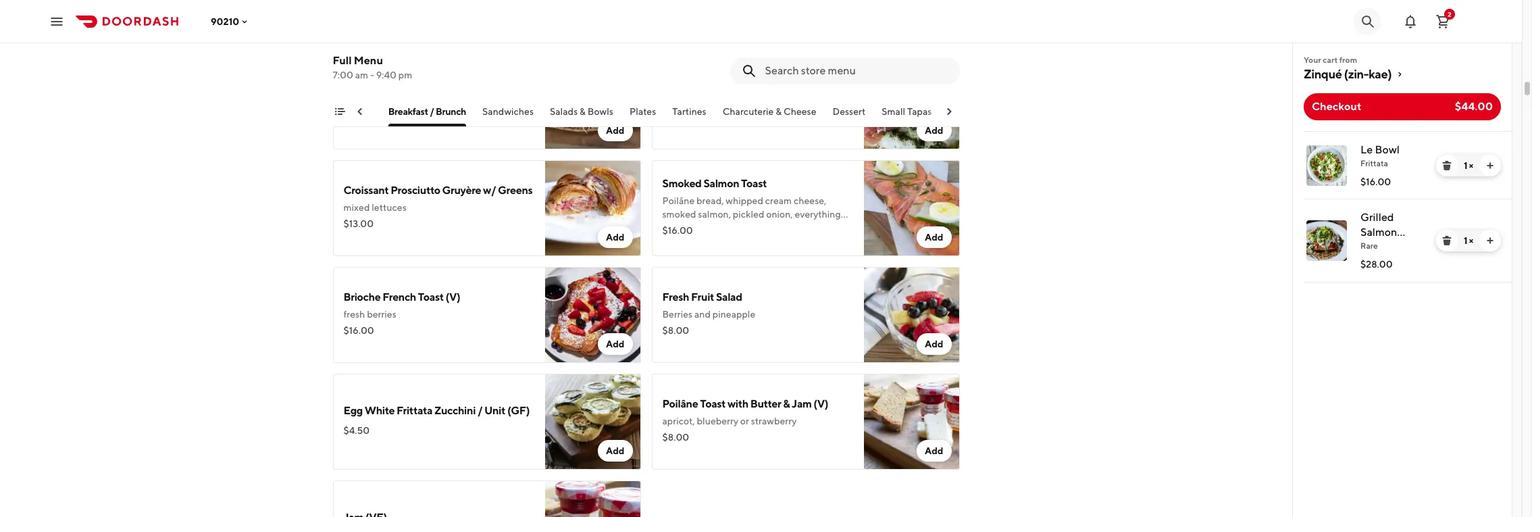 Task type: describe. For each thing, give the bounding box(es) containing it.
dessert
[[833, 106, 866, 117]]

add for egg white frittata zucchini / unit (gf)
[[606, 445, 625, 456]]

le bowl image
[[1307, 145, 1348, 186]]

fresh
[[663, 291, 690, 303]]

$16.00 inside brioche french toast (v) fresh berries $16.00
[[344, 325, 374, 336]]

1 for le bowl
[[1465, 160, 1468, 171]]

strawberry
[[751, 416, 797, 427]]

charcuterie & cheese button
[[723, 105, 817, 126]]

onion,
[[767, 209, 793, 220]]

× for grilled salmon plate (gf)
[[1470, 235, 1474, 246]]

pm
[[399, 70, 412, 80]]

croissant
[[344, 184, 389, 197]]

add for smoked salmon toast
[[925, 232, 944, 243]]

checkout
[[1313, 100, 1362, 113]]

gruyère
[[442, 184, 481, 197]]

pastries button
[[338, 105, 372, 126]]

1 × for grilled salmon plate (gf)
[[1465, 235, 1474, 246]]

salads & bowls
[[550, 106, 614, 117]]

add button for croissant prosciutto gruyère w/ greens
[[598, 226, 633, 248]]

everything
[[795, 209, 841, 220]]

$16.00 for smoked
[[663, 225, 693, 236]]

2
[[1449, 10, 1452, 18]]

avocado
[[344, 77, 386, 90]]

berries
[[367, 309, 397, 320]]

greens
[[498, 184, 533, 197]]

lettuces
[[372, 202, 407, 213]]

with inside poilâne toast with butter & jam (v) apricot, blueberry or strawberry $8.00
[[728, 397, 749, 410]]

salmon for plate
[[1361, 226, 1398, 239]]

1 × for le bowl
[[1465, 160, 1474, 171]]

1 horizontal spatial (gf)
[[827, 77, 850, 90]]

2 vertical spatial (gf)
[[508, 404, 530, 417]]

apricot,
[[663, 416, 695, 427]]

$14.00
[[344, 112, 374, 122]]

add button for egg white frittata zucchini / unit (gf)
[[598, 440, 633, 462]]

add button for brioche french toast (v)
[[598, 333, 633, 355]]

cheese,
[[794, 195, 827, 206]]

0 vertical spatial prosciutto
[[776, 77, 825, 90]]

full
[[333, 54, 352, 67]]

$8.00 inside the "fresh fruit salad berries and pineapple $8.00"
[[663, 325, 690, 336]]

toast inside poilâne toast with butter & jam (v) apricot, blueberry or strawberry $8.00
[[700, 397, 726, 410]]

tartines button
[[673, 105, 707, 126]]

& for charcuterie
[[776, 106, 782, 117]]

$8.00 inside poilâne toast with butter & jam (v) apricot, blueberry or strawberry $8.00
[[663, 432, 690, 443]]

poilâne toast with butter & jam (v) apricot, blueberry or strawberry $8.00
[[663, 397, 829, 443]]

and
[[695, 309, 711, 320]]

menu
[[354, 54, 383, 67]]

fresh fruit salad berries and pineapple $8.00
[[663, 291, 756, 336]]

dessert button
[[833, 105, 866, 126]]

poilâne inside poilâne toast with butter & jam (v) apricot, blueberry or strawberry $8.00
[[663, 397, 698, 410]]

add one to cart image
[[1486, 235, 1496, 246]]

zinqué (zin-kae)
[[1305, 67, 1393, 81]]

con
[[362, 95, 378, 106]]

$44.00
[[1456, 100, 1494, 113]]

am
[[355, 70, 368, 80]]

grilled salmon plate (gf) image
[[1307, 220, 1348, 261]]

whipped
[[726, 195, 764, 206]]

Item Search search field
[[765, 64, 949, 78]]

$17.00
[[663, 112, 692, 122]]

-
[[370, 70, 374, 80]]

egg
[[344, 404, 363, 417]]

90210 button
[[211, 16, 250, 27]]

from
[[1340, 55, 1358, 65]]

eggs
[[727, 77, 751, 90]]

(v) inside poilâne toast with butter & jam (v) apricot, blueberry or strawberry $8.00
[[814, 397, 829, 410]]

90210
[[211, 16, 239, 27]]

tomate,
[[380, 95, 412, 106]]

or
[[741, 416, 750, 427]]

brioche
[[344, 291, 381, 303]]

le bowl frittata
[[1361, 143, 1400, 168]]

charcuterie & cheese
[[723, 106, 817, 117]]

sharing
[[949, 106, 981, 117]]

berries
[[663, 309, 693, 320]]

blueberry
[[697, 416, 739, 427]]

1 horizontal spatial /
[[478, 404, 483, 417]]

plate
[[1361, 241, 1387, 253]]

your
[[1305, 55, 1322, 65]]

fresh fruit salad image
[[864, 267, 960, 363]]

your cart from
[[1305, 55, 1358, 65]]

show menu categories image
[[334, 106, 345, 117]]

breakfast
[[388, 106, 428, 117]]

2 button
[[1430, 8, 1457, 35]]

1 for grilled salmon plate (gf)
[[1465, 235, 1468, 246]]

toast inside brioche french toast (v) fresh berries $16.00
[[418, 291, 444, 303]]

zinqué
[[1305, 67, 1343, 81]]

list containing le bowl
[[1294, 131, 1513, 283]]

pan
[[344, 95, 360, 106]]

(gf) inside grilled salmon plate (gf)
[[1389, 241, 1412, 253]]

2 items, open order cart image
[[1436, 13, 1452, 29]]

poilâne inside smoked salmon toast poilâne bread, whipped cream cheese, smoked salmon, pickled onion, everything spice
[[663, 195, 695, 206]]

brunch
[[436, 106, 466, 117]]

cart
[[1324, 55, 1338, 65]]

remove item from cart image
[[1442, 160, 1453, 171]]

smoked salmon toast image
[[864, 160, 960, 256]]

french
[[383, 291, 416, 303]]

frittata for bowl
[[1361, 158, 1389, 168]]

cream
[[766, 195, 792, 206]]

grilled
[[1361, 211, 1395, 224]]

unit
[[485, 404, 506, 417]]

jam (ve) image
[[545, 481, 641, 517]]

crispy sunny eggs with prosciutto (gf)
[[663, 77, 850, 90]]

7:00
[[333, 70, 353, 80]]

sharing button
[[949, 105, 981, 126]]

spice
[[663, 222, 685, 233]]

salmon for toast
[[704, 177, 740, 190]]

charcuterie
[[723, 106, 774, 117]]

kae)
[[1369, 67, 1393, 81]]

add for fresh fruit salad
[[925, 339, 944, 349]]



Task type: locate. For each thing, give the bounding box(es) containing it.
open menu image
[[49, 13, 65, 29]]

tartines
[[673, 106, 707, 117]]

× left add one to cart image
[[1470, 160, 1474, 171]]

bowl
[[1376, 143, 1400, 156]]

full menu 7:00 am - 9:40 pm
[[333, 54, 412, 80]]

rare
[[1361, 241, 1379, 251]]

pickled
[[733, 209, 765, 220]]

/ left unit
[[478, 404, 483, 417]]

1 vertical spatial /
[[478, 404, 483, 417]]

1 right remove item from cart icon
[[1465, 235, 1468, 246]]

croissant prosciutto gruyère w/ greens mixed lettuces $13.00
[[344, 184, 533, 229]]

/
[[430, 106, 434, 117], [478, 404, 483, 417]]

1 ×
[[1465, 160, 1474, 171], [1465, 235, 1474, 246]]

/ left brunch
[[430, 106, 434, 117]]

bread,
[[697, 195, 724, 206]]

add button
[[598, 120, 633, 141], [917, 120, 952, 141], [598, 226, 633, 248], [917, 226, 952, 248], [598, 333, 633, 355], [917, 333, 952, 355], [598, 440, 633, 462], [917, 440, 952, 462]]

0 vertical spatial $8.00
[[663, 325, 690, 336]]

prosciutto inside croissant prosciutto gruyère w/ greens mixed lettuces $13.00
[[391, 184, 440, 197]]

1 × right remove item from cart icon
[[1465, 235, 1474, 246]]

1 vertical spatial salmon
[[1361, 226, 1398, 239]]

0 horizontal spatial /
[[430, 106, 434, 117]]

smoked salmon toast poilâne bread, whipped cream cheese, smoked salmon, pickled onion, everything spice
[[663, 177, 841, 233]]

salads
[[550, 106, 578, 117]]

sandwiches
[[483, 106, 534, 117]]

add for croissant prosciutto gruyère w/ greens
[[606, 232, 625, 243]]

0 vertical spatial (gf)
[[827, 77, 850, 90]]

scroll menu navigation left image
[[355, 106, 365, 117]]

add for brioche french toast (v)
[[606, 339, 625, 349]]

zucchini
[[435, 404, 476, 417]]

frittata
[[1361, 158, 1389, 168], [397, 404, 433, 417]]

0 vertical spatial poilâne
[[663, 195, 695, 206]]

avocado,
[[414, 95, 453, 106]]

1 horizontal spatial prosciutto
[[776, 77, 825, 90]]

& inside button
[[776, 106, 782, 117]]

salmon up bread,
[[704, 177, 740, 190]]

toast inside the avocado toast (v) pan con tomate, avocado, parmesan $14.00
[[388, 77, 413, 90]]

toast up whipped
[[741, 177, 767, 190]]

sunny
[[695, 77, 725, 90]]

0 horizontal spatial prosciutto
[[391, 184, 440, 197]]

1 poilâne from the top
[[663, 195, 695, 206]]

list
[[1294, 131, 1513, 283]]

tapas
[[908, 106, 932, 117]]

0 vertical spatial ×
[[1470, 160, 1474, 171]]

0 horizontal spatial frittata
[[397, 404, 433, 417]]

0 vertical spatial 1 ×
[[1465, 160, 1474, 171]]

parmesan
[[455, 95, 497, 106]]

butter
[[751, 397, 782, 410]]

2 × from the top
[[1470, 235, 1474, 246]]

toast up blueberry
[[700, 397, 726, 410]]

toast right french at the left of the page
[[418, 291, 444, 303]]

salmon down grilled
[[1361, 226, 1398, 239]]

$16.00 inside list
[[1361, 176, 1392, 187]]

2 1 × from the top
[[1465, 235, 1474, 246]]

2 horizontal spatial &
[[784, 397, 790, 410]]

frittata inside le bowl frittata
[[1361, 158, 1389, 168]]

1 vertical spatial ×
[[1470, 235, 1474, 246]]

(gf) up dessert
[[827, 77, 850, 90]]

0 horizontal spatial &
[[580, 106, 586, 117]]

1 vertical spatial (gf)
[[1389, 241, 1412, 253]]

1 vertical spatial with
[[728, 397, 749, 410]]

poilâne
[[663, 195, 695, 206], [663, 397, 698, 410]]

$16.00 for le
[[1361, 176, 1392, 187]]

& left bowls
[[580, 106, 586, 117]]

1 vertical spatial (v)
[[446, 291, 461, 303]]

$13.00
[[344, 218, 374, 229]]

2 horizontal spatial $16.00
[[1361, 176, 1392, 187]]

& inside 'button'
[[580, 106, 586, 117]]

prosciutto up the cheese
[[776, 77, 825, 90]]

egg white frittata zucchini / unit (gf)
[[344, 404, 530, 417]]

1 right remove item from cart image
[[1465, 160, 1468, 171]]

×
[[1470, 160, 1474, 171], [1470, 235, 1474, 246]]

notification bell image
[[1403, 13, 1419, 29]]

0 horizontal spatial (gf)
[[508, 404, 530, 417]]

× for le bowl
[[1470, 160, 1474, 171]]

pineapple
[[713, 309, 756, 320]]

0 vertical spatial 1
[[1465, 160, 1468, 171]]

scroll menu navigation right image
[[944, 106, 955, 117]]

(gf) right plate
[[1389, 241, 1412, 253]]

croissant prosciutto gruyère w/ greens image
[[545, 160, 641, 256]]

plates
[[630, 106, 657, 117]]

1 $8.00 from the top
[[663, 325, 690, 336]]

(gf) right unit
[[508, 404, 530, 417]]

brioche french toast (v) image
[[545, 267, 641, 363]]

w/
[[483, 184, 496, 197]]

1 horizontal spatial with
[[753, 77, 774, 90]]

&
[[580, 106, 586, 117], [776, 106, 782, 117], [784, 397, 790, 410]]

× left add one to cart icon
[[1470, 235, 1474, 246]]

(gf)
[[827, 77, 850, 90], [1389, 241, 1412, 253], [508, 404, 530, 417]]

(v) right pm at the top of the page
[[415, 77, 430, 90]]

0 vertical spatial /
[[430, 106, 434, 117]]

add for poilâne toast with butter & jam (v)
[[925, 445, 944, 456]]

granola image
[[545, 0, 641, 43]]

1 horizontal spatial frittata
[[1361, 158, 1389, 168]]

quinoa breakfast burrito (v) image
[[864, 0, 960, 43]]

1 vertical spatial $8.00
[[663, 432, 690, 443]]

add button for smoked salmon toast
[[917, 226, 952, 248]]

(v)
[[415, 77, 430, 90], [446, 291, 461, 303], [814, 397, 829, 410]]

1 vertical spatial 1 ×
[[1465, 235, 1474, 246]]

with
[[753, 77, 774, 90], [728, 397, 749, 410]]

zinqué (zin-kae) link
[[1305, 66, 1502, 82]]

1 horizontal spatial (v)
[[446, 291, 461, 303]]

crispy sunny eggs with prosciutto (gf) image
[[864, 53, 960, 149]]

9:40
[[376, 70, 397, 80]]

0 horizontal spatial with
[[728, 397, 749, 410]]

(v) inside the avocado toast (v) pan con tomate, avocado, parmesan $14.00
[[415, 77, 430, 90]]

2 poilâne from the top
[[663, 397, 698, 410]]

le
[[1361, 143, 1374, 156]]

toast inside smoked salmon toast poilâne bread, whipped cream cheese, smoked salmon, pickled onion, everything spice
[[741, 177, 767, 190]]

salmon inside grilled salmon plate (gf)
[[1361, 226, 1398, 239]]

poilâne up smoked
[[663, 195, 695, 206]]

1 horizontal spatial &
[[776, 106, 782, 117]]

$4.50
[[344, 425, 370, 436]]

add button for poilâne toast with butter & jam (v)
[[917, 440, 952, 462]]

0 horizontal spatial (v)
[[415, 77, 430, 90]]

(v) right jam
[[814, 397, 829, 410]]

(v) inside brioche french toast (v) fresh berries $16.00
[[446, 291, 461, 303]]

2 1 from the top
[[1465, 235, 1468, 246]]

(zin-
[[1345, 67, 1369, 81]]

1 vertical spatial prosciutto
[[391, 184, 440, 197]]

0 vertical spatial salmon
[[704, 177, 740, 190]]

salmon inside smoked salmon toast poilâne bread, whipped cream cheese, smoked salmon, pickled onion, everything spice
[[704, 177, 740, 190]]

jam
[[792, 397, 812, 410]]

avocado toast (v) pan con tomate, avocado, parmesan $14.00
[[344, 77, 497, 122]]

$16.00 down fresh
[[344, 325, 374, 336]]

1 vertical spatial $16.00
[[663, 225, 693, 236]]

add button for fresh fruit salad
[[917, 333, 952, 355]]

1 vertical spatial poilâne
[[663, 397, 698, 410]]

2 $8.00 from the top
[[663, 432, 690, 443]]

breakfast / brunch
[[388, 106, 466, 117]]

with right eggs
[[753, 77, 774, 90]]

fresh
[[344, 309, 365, 320]]

crispy
[[663, 77, 693, 90]]

add one to cart image
[[1486, 160, 1496, 171]]

2 horizontal spatial (v)
[[814, 397, 829, 410]]

$8.00 down berries
[[663, 325, 690, 336]]

salad
[[716, 291, 743, 303]]

smoked
[[663, 209, 697, 220]]

1 horizontal spatial salmon
[[1361, 226, 1398, 239]]

0 horizontal spatial salmon
[[704, 177, 740, 190]]

small tapas button
[[882, 105, 932, 126]]

avocado toast (v) image
[[545, 53, 641, 149]]

white
[[365, 404, 395, 417]]

1 × right remove item from cart image
[[1465, 160, 1474, 171]]

poilâne toast with butter & jam (v) image
[[864, 374, 960, 470]]

toast up tomate,
[[388, 77, 413, 90]]

2 horizontal spatial (gf)
[[1389, 241, 1412, 253]]

& inside poilâne toast with butter & jam (v) apricot, blueberry or strawberry $8.00
[[784, 397, 790, 410]]

toast
[[388, 77, 413, 90], [741, 177, 767, 190], [418, 291, 444, 303], [700, 397, 726, 410]]

frittata for white
[[397, 404, 433, 417]]

egg white frittata zucchini / unit (gf) image
[[545, 374, 641, 470]]

$16.00 down smoked
[[663, 225, 693, 236]]

frittata right white
[[397, 404, 433, 417]]

brioche french toast (v) fresh berries $16.00
[[344, 291, 461, 336]]

0 vertical spatial $16.00
[[1361, 176, 1392, 187]]

1 horizontal spatial $16.00
[[663, 225, 693, 236]]

cheese
[[784, 106, 817, 117]]

remove item from cart image
[[1442, 235, 1453, 246]]

1 1 from the top
[[1465, 160, 1468, 171]]

0 vertical spatial with
[[753, 77, 774, 90]]

bowls
[[588, 106, 614, 117]]

2 vertical spatial $16.00
[[344, 325, 374, 336]]

& left jam
[[784, 397, 790, 410]]

0 vertical spatial frittata
[[1361, 158, 1389, 168]]

small tapas
[[882, 106, 932, 117]]

add
[[606, 125, 625, 136], [925, 125, 944, 136], [606, 232, 625, 243], [925, 232, 944, 243], [606, 339, 625, 349], [925, 339, 944, 349], [606, 445, 625, 456], [925, 445, 944, 456]]

1 1 × from the top
[[1465, 160, 1474, 171]]

$8.00 down apricot, on the bottom of page
[[663, 432, 690, 443]]

grilled salmon plate (gf)
[[1361, 211, 1412, 253]]

0 vertical spatial (v)
[[415, 77, 430, 90]]

1
[[1465, 160, 1468, 171], [1465, 235, 1468, 246]]

0 horizontal spatial $16.00
[[344, 325, 374, 336]]

& for salads
[[580, 106, 586, 117]]

1 vertical spatial frittata
[[397, 404, 433, 417]]

with up or
[[728, 397, 749, 410]]

pastries
[[338, 106, 372, 117]]

prosciutto up lettuces
[[391, 184, 440, 197]]

& left the cheese
[[776, 106, 782, 117]]

small
[[882, 106, 906, 117]]

frittata down the le at top right
[[1361, 158, 1389, 168]]

1 × from the top
[[1470, 160, 1474, 171]]

prosciutto
[[776, 77, 825, 90], [391, 184, 440, 197]]

2 vertical spatial (v)
[[814, 397, 829, 410]]

sandwiches button
[[483, 105, 534, 126]]

poilâne up apricot, on the bottom of page
[[663, 397, 698, 410]]

(v) right french at the left of the page
[[446, 291, 461, 303]]

1 vertical spatial 1
[[1465, 235, 1468, 246]]

mixed
[[344, 202, 370, 213]]

$16.00 down le bowl frittata
[[1361, 176, 1392, 187]]



Task type: vqa. For each thing, say whether or not it's contained in the screenshot.
middle &
yes



